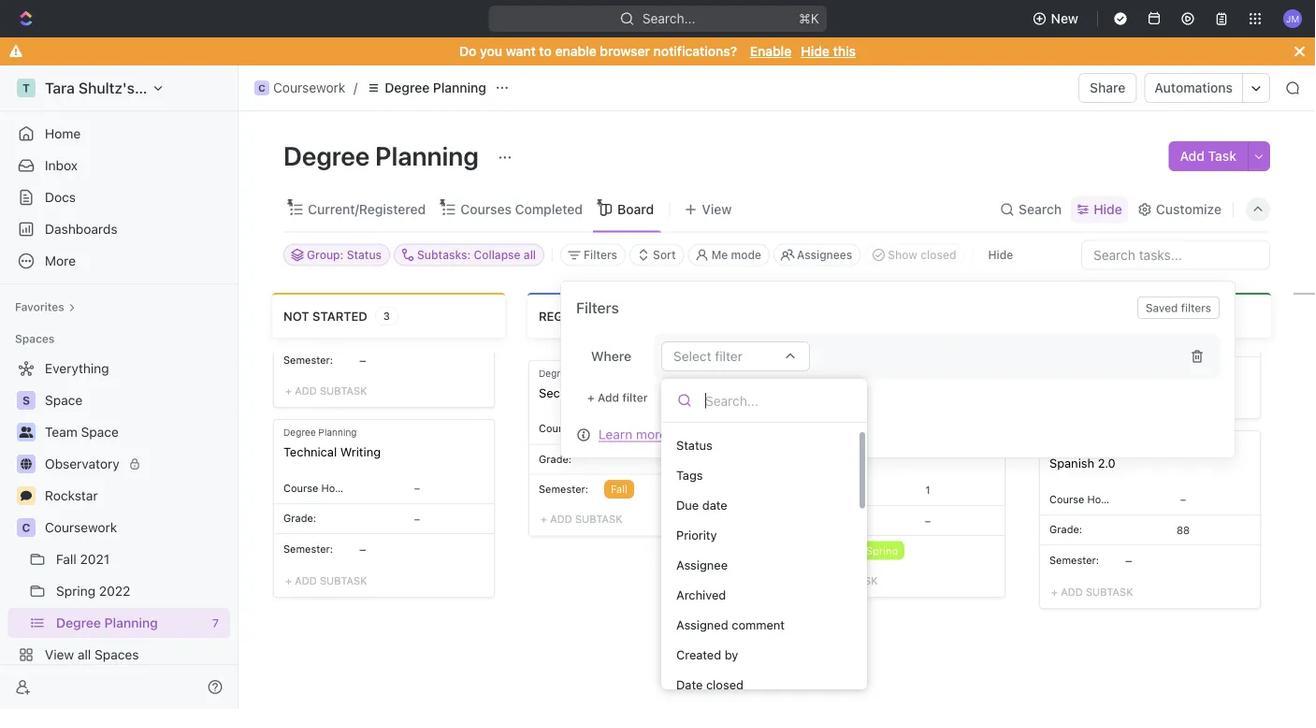 Task type: describe. For each thing, give the bounding box(es) containing it.
assignees button
[[774, 244, 861, 266]]

1 add subtask from the top
[[806, 386, 878, 398]]

course completed 3
[[1049, 308, 1184, 322]]

share button
[[1079, 73, 1137, 103]]

degree up second
[[539, 367, 571, 378]]

spaces
[[15, 332, 55, 345]]

2.0
[[1098, 455, 1116, 469]]

select filter button
[[661, 341, 810, 371]]

task
[[1208, 148, 1237, 164]]

closed
[[706, 678, 744, 692]]

filters
[[584, 248, 617, 261]]

c for c coursework /
[[258, 82, 265, 93]]

Search... text field
[[705, 386, 851, 414]]

course down technical
[[283, 481, 318, 493]]

dashboards link
[[7, 214, 230, 244]]

degree planning technical writing
[[283, 426, 381, 458]]

current/registered link
[[304, 196, 426, 223]]

learn
[[599, 427, 633, 442]]

filter inside dropdown button
[[715, 348, 743, 364]]

c for c
[[22, 521, 30, 534]]

dashboards
[[45, 221, 117, 237]]

about
[[670, 427, 705, 442]]

spanish 2.0
[[1049, 455, 1116, 469]]

3 inside the course completed 3
[[1178, 310, 1184, 322]]

want
[[506, 43, 536, 59]]

2 add subtask from the top
[[806, 574, 878, 586]]

started
[[313, 308, 367, 322]]

due
[[676, 498, 699, 512]]

hide inside dropdown button
[[1094, 202, 1122, 217]]

share
[[1090, 80, 1126, 95]]

date
[[702, 498, 727, 512]]

where
[[591, 348, 631, 364]]

priority
[[676, 528, 717, 542]]

favorites button
[[7, 296, 83, 318]]

degree planning up geology lab
[[794, 428, 868, 439]]

hide button
[[981, 244, 1021, 266]]

home link
[[7, 119, 230, 149]]

course for second
[[539, 422, 574, 434]]

select filter
[[673, 348, 743, 364]]

saved
[[1146, 301, 1178, 314]]

inbox
[[45, 158, 78, 173]]

course
[[1049, 308, 1100, 322]]

⌘k
[[799, 11, 819, 26]]

1 vertical spatial filter
[[622, 391, 648, 404]]

1 3 from the left
[[383, 310, 390, 322]]

date
[[676, 678, 703, 692]]

due date
[[676, 498, 727, 512]]

degree planning up current/registered
[[283, 140, 484, 171]]

automations
[[1155, 80, 1233, 95]]

add task button
[[1169, 141, 1248, 171]]

date closed
[[676, 678, 744, 692]]

hours: for spanish
[[1087, 492, 1120, 505]]

more
[[636, 427, 667, 442]]

assigned
[[676, 618, 728, 632]]

not
[[283, 308, 309, 322]]

1
[[925, 483, 930, 496]]

enable
[[750, 43, 792, 59]]

1 horizontal spatial coursework
[[273, 80, 345, 95]]

archived
[[676, 588, 726, 602]]

created by
[[676, 648, 738, 662]]

coursework, , element inside sidebar navigation
[[17, 518, 36, 537]]

select
[[673, 348, 711, 364]]

new button
[[1025, 4, 1090, 34]]

search
[[1019, 202, 1062, 217]]

current/registered
[[308, 202, 426, 217]]

customize
[[1156, 202, 1222, 217]]

hide button
[[1071, 196, 1128, 223]]

do
[[459, 43, 477, 59]]

status
[[676, 438, 713, 452]]

learn more about filters
[[599, 427, 743, 442]]

1 vertical spatial filters
[[709, 427, 743, 442]]

board link
[[614, 196, 654, 223]]

this
[[833, 43, 856, 59]]

grade: for second science lab
[[539, 452, 572, 465]]

geology
[[794, 446, 841, 460]]

courses completed
[[460, 202, 583, 217]]

browser
[[600, 43, 650, 59]]

tags
[[676, 468, 703, 482]]

assignees
[[797, 248, 852, 261]]

you
[[480, 43, 502, 59]]

assigned comment
[[676, 618, 785, 632]]

docs
[[45, 189, 76, 205]]

saved filters
[[1146, 301, 1211, 314]]

course hours: for spanish
[[1049, 492, 1120, 505]]

0 vertical spatial lab
[[633, 385, 654, 399]]

1 button
[[860, 475, 996, 503]]

add inside button
[[1180, 148, 1205, 164]]



Task type: locate. For each thing, give the bounding box(es) containing it.
courses
[[460, 202, 512, 217]]

hide
[[801, 43, 830, 59], [1094, 202, 1122, 217], [988, 248, 1013, 261]]

+
[[285, 384, 292, 396], [587, 391, 595, 404], [541, 513, 547, 525], [285, 574, 292, 586], [1051, 585, 1058, 597]]

board
[[617, 202, 654, 217]]

course down geology on the bottom
[[794, 483, 829, 495]]

hours: down 2.0
[[1087, 492, 1120, 505]]

degree inside degree planning technical writing
[[283, 426, 316, 437]]

0 horizontal spatial filters
[[709, 427, 743, 442]]

grade:
[[539, 452, 572, 465], [283, 512, 316, 524], [1049, 523, 1082, 535]]

1 vertical spatial c
[[22, 521, 30, 534]]

0 horizontal spatial 3
[[383, 310, 390, 322]]

1 horizontal spatial grade:
[[539, 452, 572, 465]]

1 vertical spatial coursework, , element
[[17, 518, 36, 537]]

course down second
[[539, 422, 574, 434]]

subtask
[[320, 384, 367, 396], [831, 386, 878, 398], [575, 513, 622, 525], [320, 574, 367, 586], [831, 574, 878, 586], [1086, 585, 1133, 597]]

0 horizontal spatial coursework, , element
[[17, 518, 36, 537]]

filters button
[[560, 244, 626, 266]]

second
[[539, 385, 582, 399]]

0 horizontal spatial filter
[[622, 391, 648, 404]]

0 horizontal spatial grade:
[[283, 512, 316, 524]]

degree up geology on the bottom
[[794, 428, 827, 439]]

second science lab
[[539, 385, 654, 399]]

3 right started on the top of the page
[[383, 310, 390, 322]]

0 horizontal spatial c
[[22, 521, 30, 534]]

geology lab
[[794, 446, 865, 460]]

c inside sidebar navigation
[[22, 521, 30, 534]]

course down spanish
[[1049, 492, 1084, 505]]

course hours: down spanish 2.0 in the right bottom of the page
[[1049, 492, 1120, 505]]

degree right /
[[385, 80, 430, 95]]

0 horizontal spatial lab
[[633, 385, 654, 399]]

to
[[539, 43, 552, 59]]

coursework link
[[45, 513, 226, 543]]

completed
[[515, 202, 583, 217]]

2 horizontal spatial hide
[[1094, 202, 1122, 217]]

0 vertical spatial coursework
[[273, 80, 345, 95]]

course for spanish
[[1049, 492, 1084, 505]]

by
[[725, 648, 738, 662]]

0 horizontal spatial coursework
[[45, 520, 117, 535]]

inbox link
[[7, 151, 230, 181]]

course hours: down geology lab
[[794, 483, 864, 495]]

completed
[[1103, 308, 1178, 322]]

filter right select
[[715, 348, 743, 364]]

add subtask
[[806, 386, 878, 398], [806, 574, 878, 586]]

not started
[[283, 308, 367, 322]]

/
[[354, 80, 358, 95]]

0 vertical spatial add subtask
[[806, 386, 878, 398]]

assignee
[[676, 558, 728, 572]]

degree planning link
[[361, 77, 491, 99]]

1 horizontal spatial coursework, , element
[[254, 80, 269, 95]]

3
[[383, 310, 390, 322], [1178, 310, 1184, 322]]

course hours: down second
[[539, 422, 609, 434]]

1 vertical spatial coursework
[[45, 520, 117, 535]]

c inside c coursework /
[[258, 82, 265, 93]]

0 vertical spatial c
[[258, 82, 265, 93]]

grade: down technical
[[283, 512, 316, 524]]

course hours: down technical
[[283, 481, 354, 493]]

1 horizontal spatial 3
[[1178, 310, 1184, 322]]

planning down do
[[433, 80, 486, 95]]

learn more about filters link
[[599, 427, 743, 442]]

course for geology
[[794, 483, 829, 495]]

add
[[1180, 148, 1205, 164], [295, 384, 317, 396], [806, 386, 828, 398], [598, 391, 619, 404], [550, 513, 572, 525], [295, 574, 317, 586], [806, 574, 828, 586], [1061, 585, 1083, 597]]

Search tasks... text field
[[1082, 241, 1269, 269]]

degree up current/registered link
[[283, 140, 370, 171]]

0 vertical spatial filter
[[715, 348, 743, 364]]

home
[[45, 126, 81, 141]]

planning up the "writing"
[[319, 426, 357, 437]]

lab right science
[[633, 385, 654, 399]]

degree
[[385, 80, 430, 95], [283, 140, 370, 171], [539, 367, 571, 378], [283, 426, 316, 437], [794, 428, 827, 439]]

1 vertical spatial add subtask
[[806, 574, 878, 586]]

degree up technical
[[283, 426, 316, 437]]

88
[[1177, 523, 1190, 535]]

course hours:
[[539, 422, 609, 434], [283, 481, 354, 493], [794, 483, 864, 495], [1049, 492, 1120, 505]]

science
[[585, 385, 630, 399]]

hours: down the "writing"
[[321, 481, 354, 493]]

0 vertical spatial filters
[[1181, 301, 1211, 314]]

planning up second science lab
[[574, 367, 612, 378]]

2 3 from the left
[[1178, 310, 1184, 322]]

filters right about
[[709, 427, 743, 442]]

courses completed link
[[457, 196, 583, 223]]

customize button
[[1132, 196, 1227, 223]]

planning inside degree planning technical writing
[[319, 426, 357, 437]]

3 down 'search tasks...' text box
[[1178, 310, 1184, 322]]

comment
[[732, 618, 785, 632]]

1 horizontal spatial filter
[[715, 348, 743, 364]]

new
[[1051, 11, 1079, 26]]

hours: down geology lab
[[832, 483, 864, 495]]

hide left this
[[801, 43, 830, 59]]

automations button
[[1145, 74, 1242, 102]]

course hours: for geology
[[794, 483, 864, 495]]

degree inside degree planning link
[[385, 80, 430, 95]]

+ add subtask
[[285, 384, 367, 396], [541, 513, 622, 525], [285, 574, 367, 586], [1051, 585, 1133, 597]]

2 horizontal spatial grade:
[[1049, 523, 1082, 535]]

1 vertical spatial hide
[[1094, 202, 1122, 217]]

hide inside button
[[988, 248, 1013, 261]]

hours: down second science lab
[[577, 422, 609, 434]]

1 horizontal spatial c
[[258, 82, 265, 93]]

notifications?
[[654, 43, 737, 59]]

1 horizontal spatial hide
[[988, 248, 1013, 261]]

88 button
[[1115, 515, 1252, 543]]

filter
[[715, 348, 743, 364], [622, 391, 648, 404]]

hours:
[[577, 422, 609, 434], [321, 481, 354, 493], [832, 483, 864, 495], [1087, 492, 1120, 505]]

+ add filter
[[587, 391, 648, 404]]

c
[[258, 82, 265, 93], [22, 521, 30, 534]]

degree planning down do
[[385, 80, 486, 95]]

spanish
[[1049, 455, 1095, 469]]

favorites
[[15, 300, 64, 313]]

filters right saved
[[1181, 301, 1211, 314]]

sidebar navigation
[[0, 65, 239, 709]]

2 vertical spatial hide
[[988, 248, 1013, 261]]

grade: for spanish 2.0
[[1049, 523, 1082, 535]]

hide right search
[[1094, 202, 1122, 217]]

technical
[[283, 444, 337, 458]]

lab right geology on the bottom
[[844, 446, 865, 460]]

docs link
[[7, 182, 230, 212]]

created
[[676, 648, 721, 662]]

hide down 'search' button
[[988, 248, 1013, 261]]

1 vertical spatial lab
[[844, 446, 865, 460]]

coursework
[[273, 80, 345, 95], [45, 520, 117, 535]]

–
[[674, 422, 680, 435], [414, 482, 420, 494], [1180, 493, 1186, 505], [414, 512, 420, 524], [925, 514, 931, 526]]

0 vertical spatial hide
[[801, 43, 830, 59]]

1 horizontal spatial filters
[[1181, 301, 1211, 314]]

planning up geology lab
[[829, 428, 868, 439]]

add task
[[1180, 148, 1237, 164]]

grade: down spanish
[[1049, 523, 1082, 535]]

search...
[[642, 11, 695, 26]]

degree planning up second
[[539, 367, 612, 378]]

course hours: for second
[[539, 422, 609, 434]]

1 horizontal spatial lab
[[844, 446, 865, 460]]

hours: for geology
[[832, 483, 864, 495]]

c coursework /
[[258, 80, 358, 95]]

search button
[[994, 196, 1067, 223]]

grade: down second
[[539, 452, 572, 465]]

writing
[[340, 444, 381, 458]]

semester:
[[283, 353, 333, 365], [794, 356, 844, 368], [1049, 365, 1099, 377], [539, 482, 588, 495], [283, 542, 333, 555], [1049, 554, 1099, 566]]

– button
[[604, 414, 750, 443], [349, 474, 485, 502], [1115, 485, 1252, 513], [349, 504, 485, 532], [860, 506, 996, 534]]

planning
[[433, 80, 486, 95], [375, 140, 479, 171], [574, 367, 612, 378], [319, 426, 357, 437], [829, 428, 868, 439]]

planning down degree planning link on the left of the page
[[375, 140, 479, 171]]

0 vertical spatial coursework, , element
[[254, 80, 269, 95]]

coursework inside sidebar navigation
[[45, 520, 117, 535]]

registered
[[539, 308, 614, 322]]

lab
[[633, 385, 654, 399], [844, 446, 865, 460]]

filter up more
[[622, 391, 648, 404]]

do you want to enable browser notifications? enable hide this
[[459, 43, 856, 59]]

coursework, , element
[[254, 80, 269, 95], [17, 518, 36, 537]]

0 horizontal spatial hide
[[801, 43, 830, 59]]

hours: for second
[[577, 422, 609, 434]]



Task type: vqa. For each thing, say whether or not it's contained in the screenshot.
'Template' corresponding to Guide
no



